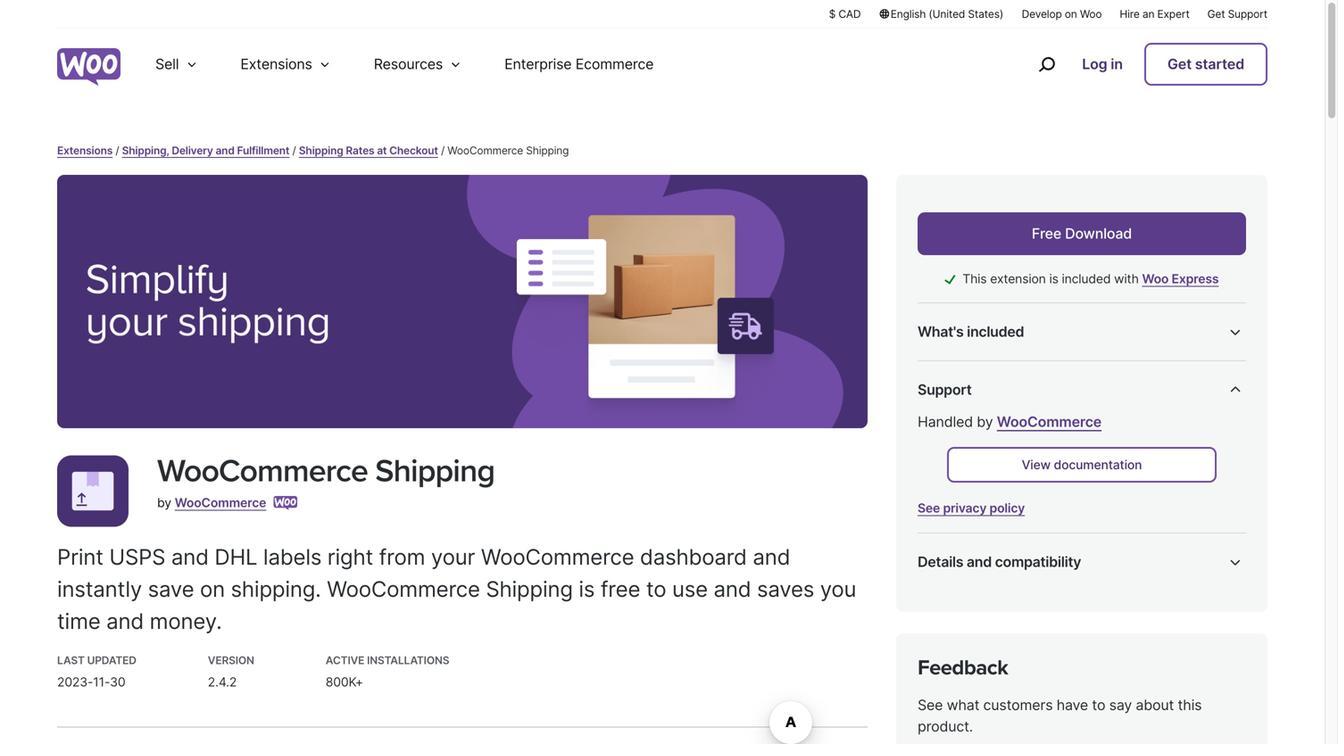 Task type: locate. For each thing, give the bounding box(es) containing it.
version
[[918, 599, 963, 614], [1121, 632, 1166, 647], [208, 654, 254, 667]]

0 horizontal spatial fulfillment
[[237, 144, 290, 157]]

2023- down the updated
[[57, 675, 93, 690]]

hire an expert link
[[1120, 6, 1190, 21]]

0 horizontal spatial 2023-
[[57, 675, 93, 690]]

fulfillment inside breadcrumb element
[[237, 144, 290, 157]]

0 horizontal spatial 2.4.2
[[208, 675, 237, 690]]

get started link
[[1144, 43, 1268, 86]]

free down what's
[[933, 355, 959, 370]]

on down dhl
[[200, 576, 225, 602]]

1 horizontal spatial to
[[1092, 697, 1106, 714]]

0 vertical spatial 2023-
[[1043, 632, 1079, 647]]

1 vertical spatial fulfillment
[[1178, 699, 1239, 714]]

1 vertical spatial is
[[579, 576, 595, 602]]

is left free
[[579, 576, 595, 602]]

0 vertical spatial on
[[1065, 8, 1077, 21]]

1 chevron up image from the top
[[1225, 321, 1246, 343]]

woocommerce down from
[[327, 576, 480, 602]]

11- down the updated
[[93, 675, 110, 690]]

on inside the print usps and dhl labels right from your woocommerce dashboard and instantly save on shipping. woocommerce shipping is free to use and saves you time and money.
[[200, 576, 225, 602]]

2.4.2 inside version 2.4.2
[[208, 675, 237, 690]]

30 inside the last updated 2023-11-30
[[110, 675, 125, 690]]

free customer support
[[933, 383, 1065, 398]]

check image
[[945, 271, 963, 287]]

0 vertical spatial shipping,
[[122, 144, 169, 157]]

0 horizontal spatial woocommerce link
[[175, 495, 266, 511]]

0 vertical spatial 30
[[1095, 632, 1111, 647]]

search image
[[1032, 50, 1061, 79]]

free download
[[1032, 225, 1132, 242]]

$ cad
[[829, 8, 861, 21]]

1 vertical spatial shipping, delivery and fulfillment link
[[1043, 699, 1239, 714]]

shipping
[[299, 144, 343, 157], [526, 144, 569, 157], [375, 452, 495, 490], [486, 576, 573, 602]]

is right extension
[[1049, 271, 1059, 287]]

chevron up image for handled by
[[1225, 379, 1246, 401]]

you
[[820, 576, 856, 602]]

1 horizontal spatial last
[[918, 632, 943, 647]]

version up last update
[[918, 599, 963, 614]]

0 vertical spatial see
[[918, 501, 940, 516]]

included
[[1062, 271, 1111, 287], [967, 323, 1024, 341]]

11- up 'have'
[[1079, 632, 1095, 647]]

2 vertical spatial free
[[933, 383, 959, 398]]

1 horizontal spatial version
[[918, 599, 963, 614]]

0 horizontal spatial to
[[646, 576, 666, 602]]

version history link
[[1121, 632, 1211, 647]]

shipping, right extensions link
[[122, 144, 169, 157]]

see inside see what customers have to say about this product.
[[918, 697, 943, 714]]

30 down the updated
[[110, 675, 125, 690]]

2 see from the top
[[918, 697, 943, 714]]

0 horizontal spatial shipping,
[[122, 144, 169, 157]]

extensions inside breadcrumb element
[[57, 144, 113, 157]]

see up product.
[[918, 697, 943, 714]]

0 horizontal spatial last
[[57, 654, 85, 667]]

1 vertical spatial 11-
[[93, 675, 110, 690]]

0 vertical spatial chevron up image
[[1225, 321, 1246, 343]]

see for see privacy policy
[[918, 501, 940, 516]]

1 vertical spatial last
[[57, 654, 85, 667]]

woocommerce shipping
[[157, 452, 495, 490]]

1 horizontal spatial fulfillment
[[1178, 699, 1239, 714]]

resources
[[374, 55, 443, 73]]

0 horizontal spatial is
[[579, 576, 595, 602]]

free left download
[[1032, 225, 1062, 242]]

0 horizontal spatial version
[[208, 654, 254, 667]]

last inside the last updated 2023-11-30
[[57, 654, 85, 667]]

last for last updated 2023-11-30
[[57, 654, 85, 667]]

delivery right 'have'
[[1101, 699, 1149, 714]]

2 vertical spatial version
[[208, 654, 254, 667]]

0 horizontal spatial by
[[157, 495, 171, 511]]

to
[[646, 576, 666, 602], [1092, 697, 1106, 714]]

view
[[1022, 458, 1051, 473]]

dashboard
[[640, 544, 747, 570]]

sell button
[[134, 29, 219, 100]]

1 vertical spatial support
[[918, 381, 972, 399]]

1 vertical spatial to
[[1092, 697, 1106, 714]]

shipping, left say
[[1043, 699, 1098, 714]]

30 left version history at bottom
[[1095, 632, 1111, 647]]

last up category
[[918, 632, 943, 647]]

1 vertical spatial by
[[157, 495, 171, 511]]

installations
[[367, 654, 449, 667]]

last down time
[[57, 654, 85, 667]]

time
[[57, 608, 100, 635]]

1 vertical spatial free
[[933, 355, 959, 370]]

about
[[1136, 697, 1174, 714]]

print
[[57, 544, 103, 570]]

1 horizontal spatial /
[[292, 144, 296, 157]]

1 vertical spatial chevron up image
[[1225, 379, 1246, 401]]

2 horizontal spatial version
[[1121, 632, 1166, 647]]

1 vertical spatial get
[[1168, 55, 1192, 73]]

use
[[672, 576, 708, 602]]

1 vertical spatial included
[[967, 323, 1024, 341]]

0 vertical spatial to
[[646, 576, 666, 602]]

delivery
[[172, 144, 213, 157], [1101, 699, 1149, 714]]

0 vertical spatial is
[[1049, 271, 1059, 287]]

2.4.2 down money.
[[208, 675, 237, 690]]

states)
[[968, 8, 1003, 21]]

1 vertical spatial woocommerce link
[[175, 495, 266, 511]]

woocommerce link
[[997, 413, 1102, 431], [175, 495, 266, 511]]

what's
[[918, 323, 964, 341]]

delivery down sell button
[[172, 144, 213, 157]]

woocommerce
[[997, 413, 1102, 431], [157, 452, 368, 490], [175, 495, 266, 511], [481, 544, 634, 570], [327, 576, 480, 602]]

1 horizontal spatial shipping,
[[1043, 699, 1098, 714]]

fulfillment right about
[[1178, 699, 1239, 714]]

to inside see what customers have to say about this product.
[[1092, 697, 1106, 714]]

dhl
[[215, 544, 257, 570]]

download
[[1065, 225, 1132, 242]]

1 vertical spatial 30
[[110, 675, 125, 690]]

checkout
[[389, 144, 438, 157]]

2.4.2 up 2023-11-30
[[1043, 599, 1072, 614]]

0 horizontal spatial 30
[[110, 675, 125, 690]]

support
[[1228, 8, 1268, 21], [918, 381, 972, 399]]

privacy
[[943, 501, 987, 516]]

/ woocommerce
[[441, 144, 523, 157]]

this
[[1178, 697, 1202, 714]]

chevron up image
[[1225, 321, 1246, 343], [1225, 379, 1246, 401], [1225, 552, 1246, 573]]

0 horizontal spatial 11-
[[93, 675, 110, 690]]

0 horizontal spatial delivery
[[172, 144, 213, 157]]

free up handled
[[933, 383, 959, 398]]

to inside the print usps and dhl labels right from your woocommerce dashboard and instantly save on shipping. woocommerce shipping is free to use and saves you time and money.
[[646, 576, 666, 602]]

1 horizontal spatial included
[[1062, 271, 1111, 287]]

log in link
[[1075, 45, 1130, 84]]

1 horizontal spatial delivery
[[1101, 699, 1149, 714]]

1 vertical spatial see
[[918, 697, 943, 714]]

get left started
[[1168, 55, 1192, 73]]

woocommerce down support
[[997, 413, 1102, 431]]

product icon image
[[57, 456, 129, 527]]

get right expert
[[1208, 8, 1225, 21]]

get support
[[1208, 8, 1268, 21]]

see left privacy
[[918, 501, 940, 516]]

0 vertical spatial shipping, delivery and fulfillment link
[[122, 144, 290, 157]]

last for last update
[[918, 632, 943, 647]]

cad
[[839, 8, 861, 21]]

1 see from the top
[[918, 501, 940, 516]]

woocommerce shipping product heading image image
[[57, 175, 868, 428]]

see privacy policy link
[[918, 501, 1025, 516]]

1 vertical spatial 2.4.2
[[208, 675, 237, 690]]

by woocommerce
[[157, 495, 266, 511]]

1 vertical spatial delivery
[[1101, 699, 1149, 714]]

documentation
[[1054, 458, 1142, 473]]

support up started
[[1228, 8, 1268, 21]]

free updates
[[933, 355, 1009, 370]]

800k+
[[326, 675, 363, 690]]

1 vertical spatial 2023-
[[57, 675, 93, 690]]

11-
[[1079, 632, 1095, 647], [93, 675, 110, 690]]

2 chevron up image from the top
[[1225, 379, 1246, 401]]

support up handled
[[918, 381, 972, 399]]

30
[[1095, 632, 1111, 647], [110, 675, 125, 690]]

by up usps
[[157, 495, 171, 511]]

2.4.2
[[1043, 599, 1072, 614], [208, 675, 237, 690]]

0 horizontal spatial on
[[200, 576, 225, 602]]

0 vertical spatial last
[[918, 632, 943, 647]]

enterprise ecommerce
[[504, 55, 654, 73]]

woocommerce link down support
[[997, 413, 1102, 431]]

included left with
[[1062, 271, 1111, 287]]

1 horizontal spatial by
[[977, 413, 993, 431]]

2 vertical spatial chevron up image
[[1225, 552, 1246, 573]]

see
[[918, 501, 940, 516], [918, 697, 943, 714]]

labels
[[263, 544, 322, 570]]

0 vertical spatial extensions
[[241, 55, 312, 73]]

0 vertical spatial version
[[918, 599, 963, 614]]

/ left "rates"
[[292, 144, 296, 157]]

0 vertical spatial delivery
[[172, 144, 213, 157]]

1 vertical spatial extensions
[[57, 144, 113, 157]]

0 vertical spatial woocommerce link
[[997, 413, 1102, 431]]

active installations 800k+
[[326, 654, 449, 690]]

1 horizontal spatial 11-
[[1079, 632, 1095, 647]]

feedback
[[918, 655, 1008, 681]]

0 vertical spatial fulfillment
[[237, 144, 290, 157]]

0 vertical spatial 11-
[[1079, 632, 1095, 647]]

1 horizontal spatial get
[[1208, 8, 1225, 21]]

1 horizontal spatial support
[[1228, 8, 1268, 21]]

0 vertical spatial free
[[1032, 225, 1062, 242]]

0 horizontal spatial get
[[1168, 55, 1192, 73]]

2023- up 'have'
[[1043, 632, 1079, 647]]

expert
[[1157, 8, 1190, 21]]

by
[[977, 413, 993, 431], [157, 495, 171, 511]]

get inside service navigation menu element
[[1168, 55, 1192, 73]]

0 horizontal spatial extensions
[[57, 144, 113, 157]]

version down money.
[[208, 654, 254, 667]]

details
[[918, 554, 964, 571]]

version for version history
[[1121, 632, 1166, 647]]

1 / from the left
[[115, 144, 119, 157]]

1 vertical spatial on
[[200, 576, 225, 602]]

right
[[327, 544, 373, 570]]

1 horizontal spatial extensions
[[241, 55, 312, 73]]

woo express
[[1142, 271, 1219, 287]]

fulfillment down extensions button
[[237, 144, 290, 157]]

from
[[379, 544, 425, 570]]

have
[[1057, 697, 1088, 714]]

developed by woocommerce image
[[273, 496, 298, 511]]

updates
[[962, 355, 1009, 370]]

active
[[326, 654, 364, 667]]

1 horizontal spatial 2.4.2
[[1043, 599, 1072, 614]]

included up updates
[[967, 323, 1024, 341]]

2023- inside the last updated 2023-11-30
[[57, 675, 93, 690]]

/ right extensions link
[[115, 144, 119, 157]]

hire an expert
[[1120, 8, 1190, 21]]

extensions inside extensions button
[[241, 55, 312, 73]]

and
[[216, 144, 235, 157], [171, 544, 209, 570], [753, 544, 790, 570], [967, 554, 992, 571], [714, 576, 751, 602], [106, 608, 144, 635], [1152, 699, 1175, 714]]

shipping, delivery and fulfillment link
[[122, 144, 290, 157], [1043, 699, 1239, 714]]

to left use
[[646, 576, 666, 602]]

version left history
[[1121, 632, 1166, 647]]

1 horizontal spatial woocommerce link
[[997, 413, 1102, 431]]

support
[[1020, 383, 1065, 398]]

on left woo
[[1065, 8, 1077, 21]]

extensions link
[[57, 144, 113, 157]]

(united
[[929, 8, 965, 21]]

by down customer
[[977, 413, 993, 431]]

woocommerce link for handled by
[[997, 413, 1102, 431]]

woocommerce link up dhl
[[175, 495, 266, 511]]

say
[[1109, 697, 1132, 714]]

1 vertical spatial version
[[1121, 632, 1166, 647]]

0 horizontal spatial /
[[115, 144, 119, 157]]

woo express link
[[1142, 271, 1219, 287]]

0 vertical spatial get
[[1208, 8, 1225, 21]]

0 horizontal spatial support
[[918, 381, 972, 399]]

to left say
[[1092, 697, 1106, 714]]

product.
[[918, 718, 973, 736]]



Task type: vqa. For each thing, say whether or not it's contained in the screenshot.
by
yes



Task type: describe. For each thing, give the bounding box(es) containing it.
extensions for extensions
[[241, 55, 312, 73]]

at
[[377, 144, 387, 157]]

version for version 2.4.2
[[208, 654, 254, 667]]

history
[[1169, 632, 1211, 647]]

resources button
[[352, 29, 483, 100]]

11- inside the last updated 2023-11-30
[[93, 675, 110, 690]]

1 horizontal spatial on
[[1065, 8, 1077, 21]]

extensions / shipping, delivery and fulfillment / shipping rates at checkout / woocommerce shipping
[[57, 144, 569, 157]]

last updated 2023-11-30
[[57, 654, 136, 690]]

extensions for extensions / shipping, delivery and fulfillment / shipping rates at checkout / woocommerce shipping
[[57, 144, 113, 157]]

extension
[[990, 271, 1046, 287]]

2023-11-30
[[1043, 632, 1111, 647]]

woocommerce up developed by woocommerce image
[[157, 452, 368, 490]]

handled
[[918, 413, 973, 431]]

handled by woocommerce
[[918, 413, 1102, 431]]

1 vertical spatial shipping,
[[1043, 699, 1098, 714]]

shipping, inside breadcrumb element
[[122, 144, 169, 157]]

this extension is included with woo express
[[963, 271, 1219, 287]]

woo
[[1080, 8, 1102, 21]]

log in
[[1082, 55, 1123, 73]]

free
[[601, 576, 640, 602]]

develop on woo
[[1022, 8, 1102, 21]]

free download link
[[918, 212, 1246, 255]]

customer
[[962, 383, 1017, 398]]

extensions button
[[219, 29, 352, 100]]

2 / from the left
[[292, 144, 296, 157]]

your
[[431, 544, 475, 570]]

enterprise
[[504, 55, 572, 73]]

$
[[829, 8, 836, 21]]

develop on woo link
[[1022, 6, 1102, 21]]

woocommerce link for by
[[175, 495, 266, 511]]

english (united states) button
[[879, 6, 1004, 21]]

print usps and dhl labels right from your woocommerce dashboard and instantly save on shipping. woocommerce shipping is free to use and saves you time and money.
[[57, 544, 856, 635]]

sell
[[155, 55, 179, 73]]

is inside the print usps and dhl labels right from your woocommerce dashboard and instantly save on shipping. woocommerce shipping is free to use and saves you time and money.
[[579, 576, 595, 602]]

details and compatibility
[[918, 554, 1081, 571]]

customers
[[983, 697, 1053, 714]]

what's included
[[918, 323, 1024, 341]]

1 horizontal spatial 2023-
[[1043, 632, 1079, 647]]

0 vertical spatial support
[[1228, 8, 1268, 21]]

update
[[946, 632, 988, 647]]

saves
[[757, 576, 814, 602]]

free for free customer support
[[933, 383, 959, 398]]

policy
[[990, 501, 1025, 516]]

breadcrumb element
[[57, 143, 1268, 159]]

category
[[918, 664, 973, 679]]

english (united states)
[[891, 8, 1003, 21]]

service navigation menu element
[[1000, 35, 1268, 93]]

get started
[[1168, 55, 1245, 73]]

get for get support
[[1208, 8, 1225, 21]]

started
[[1195, 55, 1245, 73]]

see privacy policy
[[918, 501, 1025, 516]]

get for get started
[[1168, 55, 1192, 73]]

0 horizontal spatial shipping, delivery and fulfillment link
[[122, 144, 290, 157]]

rates
[[346, 144, 374, 157]]

develop
[[1022, 8, 1062, 21]]

see for see what customers have to say about this product.
[[918, 697, 943, 714]]

shipping rates at checkout link
[[299, 144, 438, 157]]

with
[[1114, 271, 1139, 287]]

version history
[[1121, 632, 1211, 647]]

last update
[[918, 632, 988, 647]]

0 vertical spatial 2.4.2
[[1043, 599, 1072, 614]]

version for version
[[918, 599, 963, 614]]

3 chevron up image from the top
[[1225, 552, 1246, 573]]

compatibility
[[995, 554, 1081, 571]]

1 horizontal spatial shipping, delivery and fulfillment link
[[1043, 699, 1239, 714]]

in
[[1111, 55, 1123, 73]]

log
[[1082, 55, 1107, 73]]

english
[[891, 8, 926, 21]]

and inside breadcrumb element
[[216, 144, 235, 157]]

0 horizontal spatial included
[[967, 323, 1024, 341]]

money.
[[150, 608, 222, 635]]

free for free download
[[1032, 225, 1062, 242]]

1 horizontal spatial is
[[1049, 271, 1059, 287]]

ecommerce
[[576, 55, 654, 73]]

hire
[[1120, 8, 1140, 21]]

usps
[[109, 544, 165, 570]]

chevron up image for free updates
[[1225, 321, 1246, 343]]

shipping.
[[231, 576, 321, 602]]

shipping inside the print usps and dhl labels right from your woocommerce dashboard and instantly save on shipping. woocommerce shipping is free to use and saves you time and money.
[[486, 576, 573, 602]]

this
[[963, 271, 987, 287]]

see what customers have to say about this product.
[[918, 697, 1202, 736]]

shipping, delivery and fulfillment
[[1043, 699, 1239, 714]]

what
[[947, 697, 980, 714]]

free for free updates
[[933, 355, 959, 370]]

get support link
[[1208, 6, 1268, 21]]

enterprise ecommerce link
[[483, 29, 675, 100]]

version 2.4.2
[[208, 654, 254, 690]]

updated
[[87, 654, 136, 667]]

instantly
[[57, 576, 142, 602]]

view documentation
[[1022, 458, 1142, 473]]

$ cad button
[[829, 6, 861, 21]]

0 vertical spatial by
[[977, 413, 993, 431]]

delivery inside breadcrumb element
[[172, 144, 213, 157]]

0 vertical spatial included
[[1062, 271, 1111, 287]]

1 horizontal spatial 30
[[1095, 632, 1111, 647]]

woocommerce up free
[[481, 544, 634, 570]]

woocommerce up dhl
[[175, 495, 266, 511]]



